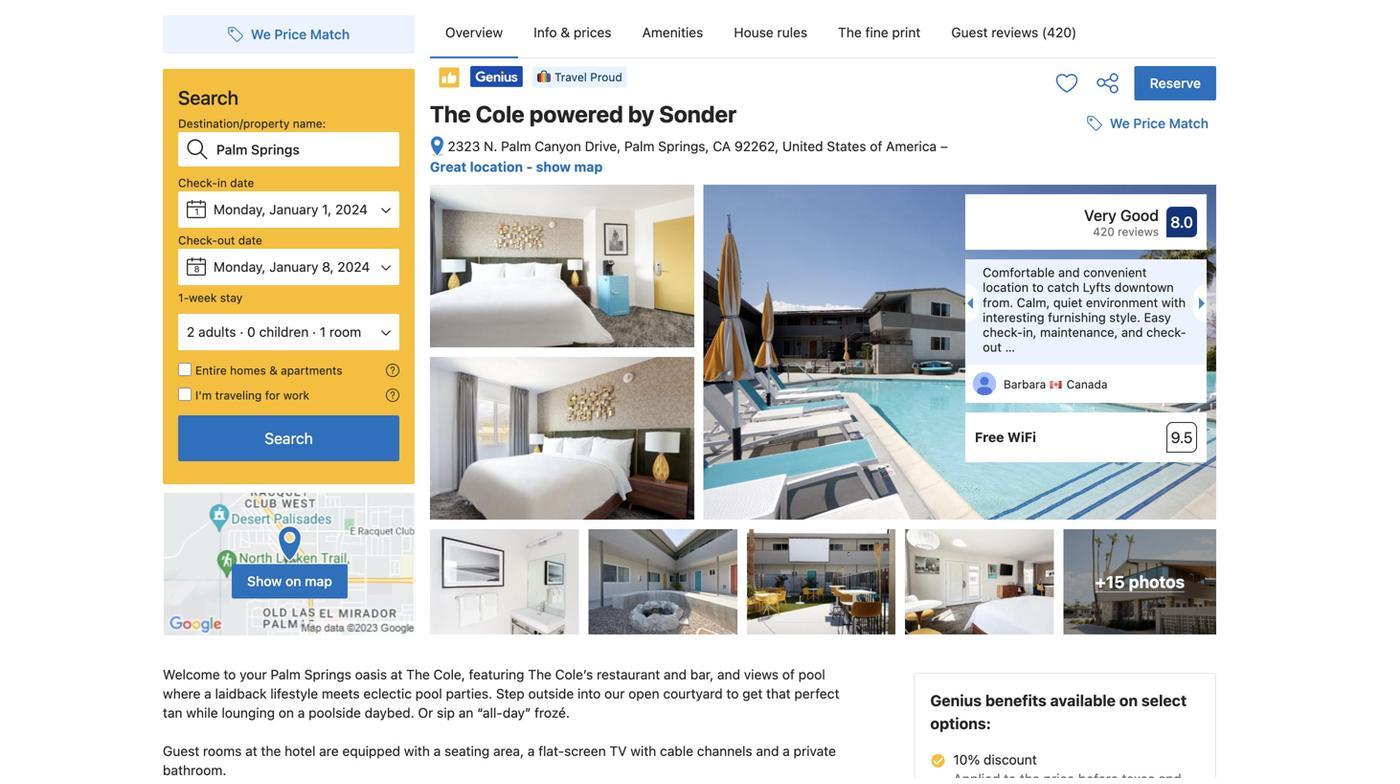 Task type: locate. For each thing, give the bounding box(es) containing it.
map down the drive,
[[574, 159, 603, 175]]

0 horizontal spatial location
[[470, 159, 523, 175]]

2 vertical spatial to
[[727, 687, 739, 702]]

0 horizontal spatial at
[[245, 744, 257, 760]]

channels
[[697, 744, 753, 760]]

name:
[[293, 117, 326, 130]]

1 vertical spatial january
[[269, 259, 319, 275]]

0 horizontal spatial to
[[224, 667, 236, 683]]

monday, for monday, january 1, 2024
[[214, 202, 266, 217]]

2 check- from the top
[[178, 234, 217, 247]]

monday, up stay
[[214, 259, 266, 275]]

1 horizontal spatial we price match
[[1110, 116, 1209, 131]]

quiet
[[1054, 295, 1083, 310]]

fine
[[866, 24, 889, 40]]

search down work
[[265, 430, 313, 448]]

comfortable and convenient location to catch lyfts downtown from. calm, quiet environment with interesting furnishing style. easy check-in, maintenance, and check- out …
[[983, 266, 1187, 355]]

check- up check-out date
[[178, 176, 217, 190]]

0 vertical spatial search
[[178, 86, 239, 109]]

good
[[1121, 207, 1159, 225]]

january left 8,
[[269, 259, 319, 275]]

views
[[744, 667, 779, 683]]

to up the calm,
[[1033, 280, 1044, 295]]

0 vertical spatial &
[[561, 24, 570, 40]]

& up for
[[269, 364, 278, 377]]

0 horizontal spatial reviews
[[992, 24, 1039, 40]]

environment
[[1086, 295, 1159, 310]]

1 horizontal spatial out
[[983, 340, 1002, 355]]

to
[[1033, 280, 1044, 295], [224, 667, 236, 683], [727, 687, 739, 702]]

we for we price match dropdown button within search 'section'
[[251, 26, 271, 42]]

on right show
[[286, 574, 301, 590]]

1
[[195, 207, 199, 217], [320, 324, 326, 340]]

0 vertical spatial 2024
[[335, 202, 368, 217]]

1 · from the left
[[240, 324, 244, 340]]

price inside search 'section'
[[274, 26, 307, 42]]

0 horizontal spatial ·
[[240, 324, 244, 340]]

1 horizontal spatial &
[[561, 24, 570, 40]]

1 vertical spatial we price match
[[1110, 116, 1209, 131]]

1 horizontal spatial ·
[[312, 324, 316, 340]]

we price match for the bottommost we price match dropdown button
[[1110, 116, 1209, 131]]

2024 right 8,
[[338, 259, 370, 275]]

cole,
[[434, 667, 465, 683]]

1 vertical spatial map
[[305, 574, 332, 590]]

check- up …
[[983, 325, 1023, 340]]

destination/property name:
[[178, 117, 326, 130]]

with down or
[[404, 744, 430, 760]]

reviews
[[992, 24, 1039, 40], [1118, 225, 1159, 239]]

check- up 8
[[178, 234, 217, 247]]

1 vertical spatial location
[[983, 280, 1029, 295]]

0 horizontal spatial match
[[310, 26, 350, 42]]

1 vertical spatial check-
[[178, 234, 217, 247]]

1 vertical spatial we price match button
[[1080, 106, 1217, 141]]

the left 'fine'
[[838, 24, 862, 40]]

and
[[1059, 266, 1080, 280], [1122, 325, 1143, 340], [664, 667, 687, 683], [718, 667, 741, 683], [756, 744, 779, 760]]

2 horizontal spatial with
[[1162, 295, 1186, 310]]

out down in
[[217, 234, 235, 247]]

wifi
[[1008, 430, 1037, 446]]

the
[[838, 24, 862, 40], [430, 101, 471, 127], [406, 667, 430, 683], [528, 667, 552, 683]]

january for 8,
[[269, 259, 319, 275]]

1 down "check-in date"
[[195, 207, 199, 217]]

guest inside welcome to your palm springs oasis at the cole, featuring the cole's restaurant and bar, and views of pool where a laidback lifestyle meets eclectic pool parties. step outside into our open courtyard to get that perfect tan while lounging on a poolside daybed. or sip an "all-day" frozé. guest rooms at the hotel are equipped with a seating area, a flat-screen tv with cable channels and a private bathr
[[163, 744, 199, 760]]

price
[[274, 26, 307, 42], [1134, 116, 1166, 131]]

to left get
[[727, 687, 739, 702]]

check- for out
[[178, 234, 217, 247]]

we price match button
[[220, 17, 357, 52], [1080, 106, 1217, 141]]

1 inside "dropdown button"
[[320, 324, 326, 340]]

0 vertical spatial to
[[1033, 280, 1044, 295]]

2
[[187, 324, 195, 340]]

1 vertical spatial date
[[238, 234, 262, 247]]

2 january from the top
[[269, 259, 319, 275]]

room
[[330, 324, 361, 340]]

0 vertical spatial map
[[574, 159, 603, 175]]

the fine print
[[838, 24, 921, 40]]

1 vertical spatial at
[[245, 744, 257, 760]]

match inside search 'section'
[[310, 26, 350, 42]]

1 horizontal spatial 1
[[320, 324, 326, 340]]

monday, down in
[[214, 202, 266, 217]]

january left the 1,
[[269, 202, 319, 217]]

0 vertical spatial out
[[217, 234, 235, 247]]

0 vertical spatial reviews
[[992, 24, 1039, 40]]

of up the 'that'
[[783, 667, 795, 683]]

we price match down reserve "button"
[[1110, 116, 1209, 131]]

0 vertical spatial january
[[269, 202, 319, 217]]

monday, for monday, january 8, 2024
[[214, 259, 266, 275]]

0 vertical spatial location
[[470, 159, 523, 175]]

2 adults · 0 children · 1 room button
[[178, 314, 400, 351]]

price for we price match dropdown button within search 'section'
[[274, 26, 307, 42]]

location
[[470, 159, 523, 175], [983, 280, 1029, 295]]

1 horizontal spatial we
[[1110, 116, 1130, 131]]

2024 for monday, january 1, 2024
[[335, 202, 368, 217]]

0 vertical spatial guest
[[952, 24, 988, 40]]

pool
[[799, 667, 826, 683], [416, 687, 442, 702]]

select
[[1142, 692, 1187, 711]]

0 vertical spatial monday,
[[214, 202, 266, 217]]

1 horizontal spatial pool
[[799, 667, 826, 683]]

1 horizontal spatial of
[[870, 138, 883, 154]]

0 vertical spatial match
[[310, 26, 350, 42]]

check- down easy
[[1147, 325, 1187, 340]]

1 vertical spatial search
[[265, 430, 313, 448]]

1 left room
[[320, 324, 326, 340]]

0 horizontal spatial price
[[274, 26, 307, 42]]

1 monday, from the top
[[214, 202, 266, 217]]

1 horizontal spatial match
[[1170, 116, 1209, 131]]

with right tv
[[631, 744, 657, 760]]

seating
[[445, 744, 490, 760]]

powered
[[530, 101, 623, 127]]

palm down by
[[625, 138, 655, 154]]

location down n.
[[470, 159, 523, 175]]

ca
[[713, 138, 731, 154]]

1 vertical spatial pool
[[416, 687, 442, 702]]

2 · from the left
[[312, 324, 316, 340]]

and right "channels"
[[756, 744, 779, 760]]

price up name:
[[274, 26, 307, 42]]

we up very
[[1110, 116, 1130, 131]]

with up easy
[[1162, 295, 1186, 310]]

previous image
[[962, 298, 973, 310]]

we price match up name:
[[251, 26, 350, 42]]

1 vertical spatial price
[[1134, 116, 1166, 131]]

· left 0
[[240, 324, 244, 340]]

0 horizontal spatial we price match button
[[220, 17, 357, 52]]

0 vertical spatial at
[[391, 667, 403, 683]]

1 horizontal spatial palm
[[501, 138, 531, 154]]

0 vertical spatial we price match button
[[220, 17, 357, 52]]

0 vertical spatial check-
[[178, 176, 217, 190]]

-
[[526, 159, 533, 175]]

on down lifestyle
[[279, 706, 294, 722]]

we price match inside search 'section'
[[251, 26, 350, 42]]

0 horizontal spatial out
[[217, 234, 235, 247]]

featuring
[[469, 667, 525, 683]]

1 vertical spatial out
[[983, 340, 1002, 355]]

0 horizontal spatial check-
[[983, 325, 1023, 340]]

rated very good element
[[975, 204, 1159, 227]]

we for the bottommost we price match dropdown button
[[1110, 116, 1130, 131]]

match down reserve "button"
[[1170, 116, 1209, 131]]

search up destination/property
[[178, 86, 239, 109]]

0 horizontal spatial of
[[783, 667, 795, 683]]

reviews left (420) at the right of page
[[992, 24, 1039, 40]]

i'm traveling for work
[[195, 389, 310, 402]]

match up name:
[[310, 26, 350, 42]]

1 january from the top
[[269, 202, 319, 217]]

or
[[418, 706, 433, 722]]

we inside search 'section'
[[251, 26, 271, 42]]

9.5
[[1171, 429, 1193, 447]]

guest right the print
[[952, 24, 988, 40]]

states
[[827, 138, 867, 154]]

0 vertical spatial pool
[[799, 667, 826, 683]]

–
[[941, 138, 948, 154]]

january for 1,
[[269, 202, 319, 217]]

and down style.
[[1122, 325, 1143, 340]]

1 vertical spatial of
[[783, 667, 795, 683]]

at up eclectic
[[391, 667, 403, 683]]

2024
[[335, 202, 368, 217], [338, 259, 370, 275]]

reviews down good
[[1118, 225, 1159, 239]]

0 vertical spatial of
[[870, 138, 883, 154]]

reserve
[[1150, 75, 1201, 91]]

if you select this option, we'll show you popular business travel features like breakfast, wifi and free parking. image
[[386, 389, 400, 402]]

(420)
[[1042, 24, 1077, 40]]

·
[[240, 324, 244, 340], [312, 324, 316, 340]]

and up courtyard
[[664, 667, 687, 683]]

2 monday, from the top
[[214, 259, 266, 275]]

0 vertical spatial we price match
[[251, 26, 350, 42]]

stay
[[220, 291, 243, 305]]

we up destination/property name:
[[251, 26, 271, 42]]

1 vertical spatial guest
[[163, 744, 199, 760]]

2 adults · 0 children · 1 room
[[187, 324, 361, 340]]

0 horizontal spatial map
[[305, 574, 332, 590]]

0 horizontal spatial we
[[251, 26, 271, 42]]

0 horizontal spatial &
[[269, 364, 278, 377]]

0 vertical spatial date
[[230, 176, 254, 190]]

&
[[561, 24, 570, 40], [269, 364, 278, 377]]

· right children
[[312, 324, 316, 340]]

map right show
[[305, 574, 332, 590]]

& right "info"
[[561, 24, 570, 40]]

location up from.
[[983, 280, 1029, 295]]

out inside comfortable and convenient location to catch lyfts downtown from. calm, quiet environment with interesting furnishing style. easy check-in, maintenance, and check- out …
[[983, 340, 1002, 355]]

great location - show map button
[[430, 159, 603, 175]]

1 check- from the top
[[178, 176, 217, 190]]

genius
[[931, 692, 982, 711]]

the left the cole,
[[406, 667, 430, 683]]

1 horizontal spatial location
[[983, 280, 1029, 295]]

we price match button inside search 'section'
[[220, 17, 357, 52]]

1 check- from the left
[[983, 325, 1023, 340]]

1 vertical spatial we
[[1110, 116, 1130, 131]]

0 horizontal spatial guest
[[163, 744, 199, 760]]

homes
[[230, 364, 266, 377]]

1 vertical spatial reviews
[[1118, 225, 1159, 239]]

0 vertical spatial price
[[274, 26, 307, 42]]

0 vertical spatial 1
[[195, 207, 199, 217]]

1 horizontal spatial price
[[1134, 116, 1166, 131]]

in
[[217, 176, 227, 190]]

on inside welcome to your palm springs oasis at the cole, featuring the cole's restaurant and bar, and views of pool where a laidback lifestyle meets eclectic pool parties. step outside into our open courtyard to get that perfect tan while lounging on a poolside daybed. or sip an "all-day" frozé. guest rooms at the hotel are equipped with a seating area, a flat-screen tv with cable channels and a private bathr
[[279, 706, 294, 722]]

equipped
[[342, 744, 401, 760]]

1 horizontal spatial we price match button
[[1080, 106, 1217, 141]]

10%
[[954, 753, 980, 769]]

for
[[265, 389, 280, 402]]

palm
[[501, 138, 531, 154], [625, 138, 655, 154], [271, 667, 301, 683]]

0 vertical spatial we
[[251, 26, 271, 42]]

1 horizontal spatial check-
[[1147, 325, 1187, 340]]

genius benefits available on select options:
[[931, 692, 1187, 734]]

1 vertical spatial monday,
[[214, 259, 266, 275]]

house rules
[[734, 24, 808, 40]]

of right states
[[870, 138, 883, 154]]

out left …
[[983, 340, 1002, 355]]

price down reserve "button"
[[1134, 116, 1166, 131]]

1 horizontal spatial reviews
[[1118, 225, 1159, 239]]

1 vertical spatial 2024
[[338, 259, 370, 275]]

traveling
[[215, 389, 262, 402]]

a
[[204, 687, 212, 702], [298, 706, 305, 722], [434, 744, 441, 760], [528, 744, 535, 760], [783, 744, 790, 760]]

1 vertical spatial 1
[[320, 324, 326, 340]]

1 vertical spatial match
[[1170, 116, 1209, 131]]

map inside search 'section'
[[305, 574, 332, 590]]

easy
[[1144, 310, 1172, 325]]

pool up the perfect
[[799, 667, 826, 683]]

palm up lifestyle
[[271, 667, 301, 683]]

we
[[251, 26, 271, 42], [1110, 116, 1130, 131]]

2 horizontal spatial to
[[1033, 280, 1044, 295]]

search section
[[155, 0, 423, 637]]

barbara
[[1004, 378, 1046, 392]]

palm up 'great location - show map' button
[[501, 138, 531, 154]]

we price match button down reserve "button"
[[1080, 106, 1217, 141]]

pool up or
[[416, 687, 442, 702]]

guest down tan
[[163, 744, 199, 760]]

cole's
[[555, 667, 593, 683]]

at left the in the bottom left of the page
[[245, 744, 257, 760]]

next image
[[1200, 298, 1211, 310]]

tv
[[610, 744, 627, 760]]

step
[[496, 687, 525, 702]]

0 horizontal spatial palm
[[271, 667, 301, 683]]

check-
[[983, 325, 1023, 340], [1147, 325, 1187, 340]]

date up monday, january 8, 2024 on the left of the page
[[238, 234, 262, 247]]

on left select
[[1120, 692, 1138, 711]]

1 vertical spatial &
[[269, 364, 278, 377]]

match
[[310, 26, 350, 42], [1170, 116, 1209, 131]]

work
[[283, 389, 310, 402]]

2 horizontal spatial palm
[[625, 138, 655, 154]]

2024 right the 1,
[[335, 202, 368, 217]]

day"
[[503, 706, 531, 722]]

we price match button up name:
[[220, 17, 357, 52]]

palm inside welcome to your palm springs oasis at the cole, featuring the cole's restaurant and bar, and views of pool where a laidback lifestyle meets eclectic pool parties. step outside into our open courtyard to get that perfect tan while lounging on a poolside daybed. or sip an "all-day" frozé. guest rooms at the hotel are equipped with a seating area, a flat-screen tv with cable channels and a private bathr
[[271, 667, 301, 683]]

1 horizontal spatial map
[[574, 159, 603, 175]]

springs
[[304, 667, 352, 683]]

0 horizontal spatial search
[[178, 86, 239, 109]]

to up laidback at left
[[224, 667, 236, 683]]

0 horizontal spatial we price match
[[251, 26, 350, 42]]

we'll show you stays where you can have the entire place to yourself image
[[386, 364, 400, 377], [386, 364, 400, 377]]

date right in
[[230, 176, 254, 190]]

week
[[189, 291, 217, 305]]

8
[[194, 264, 200, 274]]

of inside 2323 n. palm canyon drive, palm springs, ca 92262, united states of america – great location - show map
[[870, 138, 883, 154]]

1 horizontal spatial search
[[265, 430, 313, 448]]

out
[[217, 234, 235, 247], [983, 340, 1002, 355]]



Task type: vqa. For each thing, say whether or not it's contained in the screenshot.
the bottom "We"
yes



Task type: describe. For each thing, give the bounding box(es) containing it.
+15
[[1096, 573, 1125, 592]]

rooms
[[203, 744, 242, 760]]

benefits
[[986, 692, 1047, 711]]

into
[[578, 687, 601, 702]]

overview
[[446, 24, 503, 40]]

location inside 2323 n. palm canyon drive, palm springs, ca 92262, united states of america – great location - show map
[[470, 159, 523, 175]]

2024 for monday, january 8, 2024
[[338, 259, 370, 275]]

oasis
[[355, 667, 387, 683]]

the up 2323
[[430, 101, 471, 127]]

travel proud
[[555, 70, 622, 84]]

2 check- from the left
[[1147, 325, 1187, 340]]

available
[[1051, 692, 1116, 711]]

springs,
[[658, 138, 709, 154]]

if you select this option, we'll show you popular business travel features like breakfast, wifi and free parking. image
[[386, 389, 400, 402]]

an
[[459, 706, 474, 722]]

guest reviews (420)
[[952, 24, 1077, 40]]

your
[[240, 667, 267, 683]]

adults
[[198, 324, 236, 340]]

…
[[1006, 340, 1016, 355]]

travel
[[555, 70, 587, 84]]

downtown
[[1115, 280, 1174, 295]]

scored 8 element
[[1167, 207, 1198, 238]]

get
[[743, 687, 763, 702]]

show
[[247, 574, 282, 590]]

2323
[[448, 138, 480, 154]]

america
[[886, 138, 937, 154]]

a down lifestyle
[[298, 706, 305, 722]]

calm,
[[1017, 295, 1050, 310]]

and right bar,
[[718, 667, 741, 683]]

overview link
[[430, 8, 519, 57]]

scored 9.5 element
[[1167, 423, 1198, 453]]

a up while on the bottom of page
[[204, 687, 212, 702]]

free
[[975, 430, 1005, 446]]

apartments
[[281, 364, 343, 377]]

of inside welcome to your palm springs oasis at the cole, featuring the cole's restaurant and bar, and views of pool where a laidback lifestyle meets eclectic pool parties. step outside into our open courtyard to get that perfect tan while lounging on a poolside daybed. or sip an "all-day" frozé. guest rooms at the hotel are equipped with a seating area, a flat-screen tv with cable channels and a private bathr
[[783, 667, 795, 683]]

Where are you going? field
[[209, 132, 400, 167]]

print
[[892, 24, 921, 40]]

"all-
[[477, 706, 503, 722]]

destination/property
[[178, 117, 290, 130]]

we price match for we price match dropdown button within search 'section'
[[251, 26, 350, 42]]

on inside genius benefits available on select options:
[[1120, 692, 1138, 711]]

restaurant
[[597, 667, 660, 683]]

0 horizontal spatial with
[[404, 744, 430, 760]]

furnishing
[[1048, 310, 1106, 325]]

date for check-out date
[[238, 234, 262, 247]]

while
[[186, 706, 218, 722]]

welcome
[[163, 667, 220, 683]]

by
[[628, 101, 655, 127]]

to inside comfortable and convenient location to catch lyfts downtown from. calm, quiet environment with interesting furnishing style. easy check-in, maintenance, and check- out …
[[1033, 280, 1044, 295]]

frozé.
[[535, 706, 570, 722]]

0 horizontal spatial 1
[[195, 207, 199, 217]]

valign  initial image
[[438, 66, 461, 89]]

1 horizontal spatial with
[[631, 744, 657, 760]]

perfect
[[795, 687, 840, 702]]

lifestyle
[[270, 687, 318, 702]]

the fine print link
[[823, 8, 936, 57]]

1,
[[322, 202, 332, 217]]

with inside comfortable and convenient location to catch lyfts downtown from. calm, quiet environment with interesting furnishing style. easy check-in, maintenance, and check- out …
[[1162, 295, 1186, 310]]

420
[[1093, 225, 1115, 239]]

2323 n. palm canyon drive, palm springs, ca 92262, united states of america – great location - show map
[[430, 138, 948, 175]]

lounging
[[222, 706, 275, 722]]

a left flat-
[[528, 744, 535, 760]]

0
[[247, 324, 256, 340]]

discount
[[984, 753, 1037, 769]]

prices
[[574, 24, 612, 40]]

very good 420 reviews
[[1085, 207, 1159, 239]]

rules
[[777, 24, 808, 40]]

guest reviews (420) link
[[936, 8, 1092, 57]]

out inside search 'section'
[[217, 234, 235, 247]]

outside
[[528, 687, 574, 702]]

reviews inside very good 420 reviews
[[1118, 225, 1159, 239]]

parties.
[[446, 687, 493, 702]]

children
[[259, 324, 309, 340]]

and up catch
[[1059, 266, 1080, 280]]

92262,
[[735, 138, 779, 154]]

location inside comfortable and convenient location to catch lyfts downtown from. calm, quiet environment with interesting furnishing style. easy check-in, maintenance, and check- out …
[[983, 280, 1029, 295]]

house
[[734, 24, 774, 40]]

info & prices link
[[519, 8, 627, 57]]

are
[[319, 744, 339, 760]]

date for check-in date
[[230, 176, 254, 190]]

maintenance,
[[1040, 325, 1118, 340]]

cole
[[476, 101, 525, 127]]

click to open map view image
[[430, 136, 445, 158]]

that
[[767, 687, 791, 702]]

info
[[534, 24, 557, 40]]

the up outside
[[528, 667, 552, 683]]

house rules link
[[719, 8, 823, 57]]

flat-
[[539, 744, 564, 760]]

canada
[[1067, 378, 1108, 392]]

bar,
[[691, 667, 714, 683]]

meets
[[322, 687, 360, 702]]

the
[[261, 744, 281, 760]]

1-
[[178, 291, 189, 305]]

1 horizontal spatial guest
[[952, 24, 988, 40]]

amenities link
[[627, 8, 719, 57]]

1 horizontal spatial at
[[391, 667, 403, 683]]

match for the bottommost we price match dropdown button
[[1170, 116, 1209, 131]]

match for we price match dropdown button within search 'section'
[[310, 26, 350, 42]]

comfortable
[[983, 266, 1055, 280]]

1 horizontal spatial to
[[727, 687, 739, 702]]

monday, january 1, 2024
[[214, 202, 368, 217]]

& inside search 'section'
[[269, 364, 278, 377]]

check-out date
[[178, 234, 262, 247]]

private
[[794, 744, 836, 760]]

area,
[[493, 744, 524, 760]]

map inside 2323 n. palm canyon drive, palm springs, ca 92262, united states of america – great location - show map
[[574, 159, 603, 175]]

great
[[430, 159, 467, 175]]

drive,
[[585, 138, 621, 154]]

sonder
[[659, 101, 737, 127]]

daybed.
[[365, 706, 415, 722]]

8,
[[322, 259, 334, 275]]

catch
[[1048, 280, 1080, 295]]

search inside "button"
[[265, 430, 313, 448]]

price for the bottommost we price match dropdown button
[[1134, 116, 1166, 131]]

interesting
[[983, 310, 1045, 325]]

free wifi
[[975, 430, 1037, 446]]

a left seating
[[434, 744, 441, 760]]

from.
[[983, 295, 1014, 310]]

10% discount
[[954, 753, 1037, 769]]

on inside search 'section'
[[286, 574, 301, 590]]

a left private
[[783, 744, 790, 760]]

0 horizontal spatial pool
[[416, 687, 442, 702]]

eclectic
[[364, 687, 412, 702]]

1 vertical spatial to
[[224, 667, 236, 683]]

check- for in
[[178, 176, 217, 190]]



